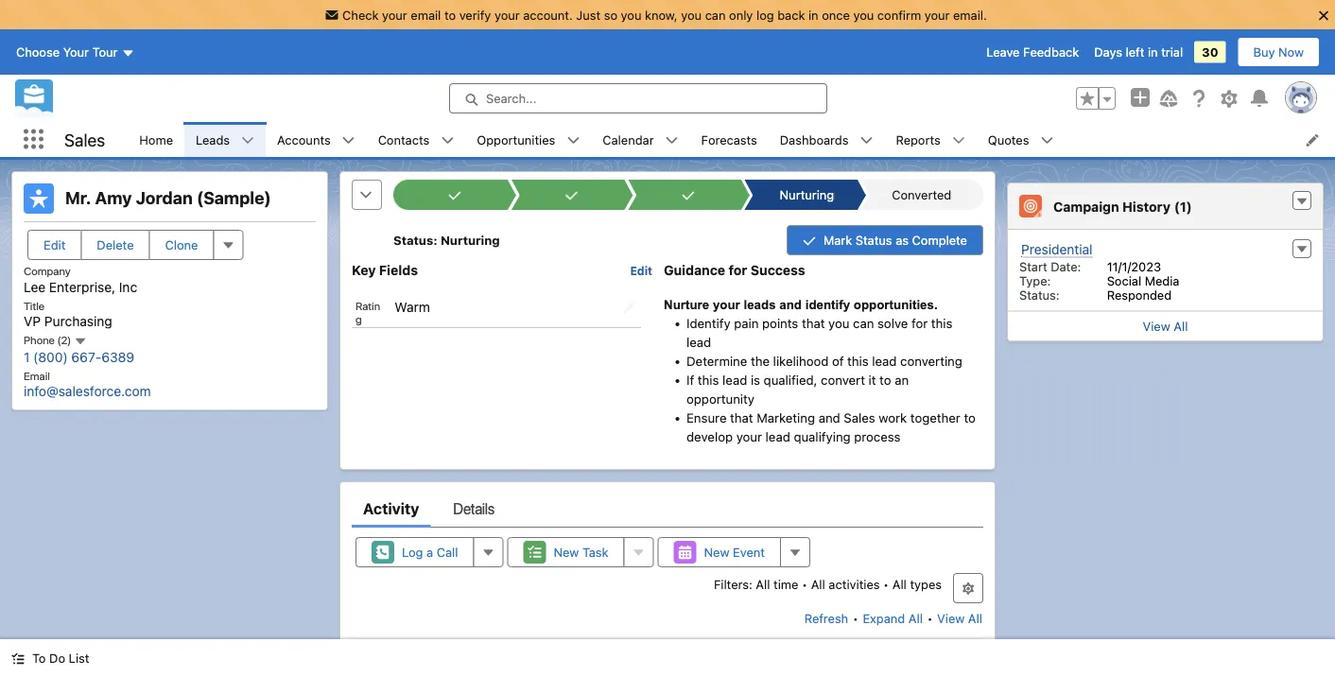Task type: vqa. For each thing, say whether or not it's contained in the screenshot.
the top View All LINK
yes



Task type: locate. For each thing, give the bounding box(es) containing it.
search...
[[486, 91, 537, 106]]

all right 'expand all' button
[[968, 611, 983, 625]]

back
[[778, 8, 805, 22]]

0 horizontal spatial new
[[554, 545, 579, 559]]

667-
[[71, 349, 101, 364]]

1 vertical spatial edit
[[630, 264, 653, 278]]

to right email
[[444, 8, 456, 22]]

filters:
[[714, 577, 753, 591]]

an
[[895, 372, 909, 387]]

lead down identify
[[687, 335, 711, 350]]

reports link
[[885, 122, 952, 157]]

title
[[24, 299, 44, 312]]

solve
[[878, 316, 908, 331]]

0 horizontal spatial can
[[705, 8, 726, 22]]

lead
[[687, 335, 711, 350], [872, 353, 897, 369], [723, 372, 747, 387], [766, 429, 790, 444]]

edit up company
[[44, 238, 66, 252]]

text default image inside the accounts list item
[[342, 134, 355, 147]]

1 horizontal spatial this
[[847, 353, 869, 369]]

nurturing
[[780, 188, 834, 202], [441, 233, 500, 247]]

1 vertical spatial sales
[[844, 410, 875, 425]]

view
[[1143, 319, 1171, 333], [937, 611, 965, 625]]

identify
[[687, 316, 731, 331]]

text default image for calendar
[[665, 134, 679, 147]]

0 horizontal spatial this
[[698, 372, 719, 387]]

0 horizontal spatial that
[[730, 410, 753, 425]]

text default image inside the quotes list item
[[1041, 134, 1054, 147]]

0 horizontal spatial edit
[[44, 238, 66, 252]]

edit inside button
[[44, 238, 66, 252]]

nurturing link
[[753, 180, 857, 210]]

days
[[1094, 45, 1123, 59]]

left
[[1126, 45, 1145, 59]]

accounts list item
[[266, 122, 367, 157]]

2 vertical spatial to
[[964, 410, 976, 425]]

for inside nurture your leads and identify opportunities. identify pain points that you can solve for this lead determine the likelihood of this lead converting if this lead is qualified, convert it to an opportunity ensure that marketing and sales work together to develop your lead qualifying process
[[912, 316, 928, 331]]

mark
[[824, 233, 852, 247]]

0 vertical spatial that
[[802, 316, 825, 331]]

1 horizontal spatial in
[[1148, 45, 1158, 59]]

text default image inside contacts list item
[[441, 134, 454, 147]]

opportunities.
[[854, 297, 938, 311]]

list containing home
[[128, 122, 1335, 157]]

just
[[576, 8, 601, 22]]

qualifying
[[794, 429, 851, 444]]

leave
[[987, 45, 1020, 59]]

your
[[382, 8, 407, 22], [495, 8, 520, 22], [925, 8, 950, 22], [713, 297, 740, 311], [736, 429, 762, 444]]

to
[[32, 651, 46, 665]]

this right the if
[[698, 372, 719, 387]]

view down types
[[937, 611, 965, 625]]

dashboards
[[780, 132, 849, 147]]

text default image inside reports list item
[[952, 134, 965, 147]]

info@salesforce.com
[[24, 383, 151, 399]]

new for new event
[[704, 545, 730, 559]]

1 vertical spatial for
[[912, 316, 928, 331]]

0 horizontal spatial and
[[780, 297, 802, 311]]

that down identify
[[802, 316, 825, 331]]

0 vertical spatial view all link
[[1008, 311, 1323, 341]]

0 vertical spatial to
[[444, 8, 456, 22]]

filters: all time • all activities • all types
[[714, 577, 942, 591]]

1 horizontal spatial sales
[[844, 410, 875, 425]]

(800)
[[33, 349, 68, 364]]

view inside campaign history element
[[1143, 319, 1171, 333]]

1 horizontal spatial can
[[853, 316, 874, 331]]

sales up mr.
[[64, 129, 105, 150]]

text default image inside to do list button
[[11, 652, 25, 665]]

text default image for leads
[[241, 134, 254, 147]]

new inside new event button
[[704, 545, 730, 559]]

1 (800) 667-6389 link
[[24, 349, 134, 364]]

can left only
[[705, 8, 726, 22]]

ratin g
[[356, 299, 380, 325]]

• right the time
[[802, 577, 808, 591]]

reports
[[896, 132, 941, 147]]

phone (2)
[[24, 334, 74, 347]]

tab list
[[352, 490, 984, 527]]

1 horizontal spatial nurturing
[[780, 188, 834, 202]]

ensure
[[687, 410, 727, 425]]

text default image inside opportunities "list item"
[[567, 134, 580, 147]]

view all link down types
[[936, 603, 984, 633]]

calendar link
[[591, 122, 665, 157]]

text default image up 1 (800) 667-6389
[[74, 335, 87, 348]]

0 vertical spatial view
[[1143, 319, 1171, 333]]

sales inside nurture your leads and identify opportunities. identify pain points that you can solve for this lead determine the likelihood of this lead converting if this lead is qualified, convert it to an opportunity ensure that marketing and sales work together to develop your lead qualifying process
[[844, 410, 875, 425]]

nurturing up mark
[[780, 188, 834, 202]]

expand all button
[[862, 603, 924, 633]]

text default image right contacts
[[441, 134, 454, 147]]

view all link down responded
[[1008, 311, 1323, 341]]

lead left is
[[723, 372, 747, 387]]

delete
[[97, 238, 134, 252]]

0 vertical spatial this
[[931, 316, 953, 331]]

text default image for accounts
[[342, 134, 355, 147]]

presidential
[[1021, 241, 1093, 257]]

0 vertical spatial edit
[[44, 238, 66, 252]]

that down opportunity
[[730, 410, 753, 425]]

1 horizontal spatial view all link
[[1008, 311, 1323, 341]]

1 new from the left
[[554, 545, 579, 559]]

amy
[[95, 188, 132, 208]]

choose your tour
[[16, 45, 118, 59]]

0 horizontal spatial in
[[809, 8, 819, 22]]

status up the fields
[[393, 233, 433, 247]]

view down responded
[[1143, 319, 1171, 333]]

group
[[1076, 87, 1116, 110]]

accounts
[[277, 132, 331, 147]]

forecasts
[[701, 132, 757, 147]]

2 vertical spatial this
[[698, 372, 719, 387]]

0 horizontal spatial status
[[393, 233, 433, 247]]

in right 'left'
[[1148, 45, 1158, 59]]

nurture your leads and identify opportunities. identify pain points that you can solve for this lead determine the likelihood of this lead converting if this lead is qualified, convert it to an opportunity ensure that marketing and sales work together to develop your lead qualifying process
[[664, 297, 976, 444]]

list
[[128, 122, 1335, 157]]

text default image
[[342, 134, 355, 147], [665, 134, 679, 147], [1041, 134, 1054, 147], [1296, 195, 1309, 208], [11, 652, 25, 665]]

responded
[[1107, 288, 1172, 302]]

text default image
[[241, 134, 254, 147], [441, 134, 454, 147], [567, 134, 580, 147], [860, 134, 873, 147], [952, 134, 965, 147], [74, 335, 87, 348]]

if
[[687, 372, 694, 387]]

type:
[[1019, 274, 1051, 288]]

log
[[757, 8, 774, 22]]

status left as
[[856, 233, 892, 247]]

activities
[[829, 577, 880, 591]]

converting
[[900, 353, 963, 369]]

together
[[911, 410, 961, 425]]

in right back
[[809, 8, 819, 22]]

2 new from the left
[[704, 545, 730, 559]]

home link
[[128, 122, 184, 157]]

lee
[[24, 279, 46, 294]]

0 horizontal spatial nurturing
[[441, 233, 500, 247]]

1 horizontal spatial view
[[1143, 319, 1171, 333]]

0 vertical spatial in
[[809, 8, 819, 22]]

and up points
[[780, 297, 802, 311]]

1 vertical spatial to
[[880, 372, 891, 387]]

leave feedback link
[[987, 45, 1079, 59]]

for right the solve
[[912, 316, 928, 331]]

details
[[453, 500, 495, 518]]

of
[[832, 353, 844, 369]]

1 status from the left
[[393, 233, 433, 247]]

a
[[427, 545, 433, 559]]

this right of
[[847, 353, 869, 369]]

know,
[[645, 8, 678, 22]]

to do list
[[32, 651, 89, 665]]

all down media
[[1174, 319, 1188, 333]]

quotes list item
[[977, 122, 1065, 157]]

2 status from the left
[[856, 233, 892, 247]]

all left the time
[[756, 577, 770, 591]]

new left task
[[554, 545, 579, 559]]

1 horizontal spatial and
[[819, 410, 840, 425]]

text default image right leads
[[241, 134, 254, 147]]

0 vertical spatial for
[[729, 262, 747, 278]]

and up the qualifying on the right
[[819, 410, 840, 425]]

30
[[1202, 45, 1219, 59]]

to right the it
[[880, 372, 891, 387]]

0 vertical spatial and
[[780, 297, 802, 311]]

mark status as complete
[[824, 233, 967, 247]]

your right develop
[[736, 429, 762, 444]]

new event
[[704, 545, 765, 559]]

edit left guidance
[[630, 264, 653, 278]]

text default image inside leads list item
[[241, 134, 254, 147]]

1 vertical spatial that
[[730, 410, 753, 425]]

leads
[[744, 297, 776, 311]]

•
[[802, 577, 808, 591], [883, 577, 889, 591], [853, 611, 859, 625], [927, 611, 933, 625]]

text default image right reports
[[952, 134, 965, 147]]

you down identify
[[829, 316, 850, 331]]

new left event
[[704, 545, 730, 559]]

days left in trial
[[1094, 45, 1183, 59]]

1 vertical spatial view
[[937, 611, 965, 625]]

calendar
[[603, 132, 654, 147]]

status:
[[1019, 288, 1060, 302]]

2 horizontal spatial this
[[931, 316, 953, 331]]

1 horizontal spatial new
[[704, 545, 730, 559]]

text default image left reports
[[860, 134, 873, 147]]

status
[[393, 233, 433, 247], [856, 233, 892, 247]]

text default image inside dashboards list item
[[860, 134, 873, 147]]

0 vertical spatial nurturing
[[780, 188, 834, 202]]

for left the "success"
[[729, 262, 747, 278]]

can left the solve
[[853, 316, 874, 331]]

1 vertical spatial in
[[1148, 45, 1158, 59]]

process
[[854, 429, 901, 444]]

1 horizontal spatial that
[[802, 316, 825, 331]]

1 horizontal spatial status
[[856, 233, 892, 247]]

text default image inside calendar list item
[[665, 134, 679, 147]]

campaign history element
[[1007, 183, 1324, 342]]

nurturing right :
[[441, 233, 500, 247]]

fields
[[379, 262, 418, 278]]

start date:
[[1019, 260, 1081, 274]]

1 vertical spatial can
[[853, 316, 874, 331]]

sales up 'process'
[[844, 410, 875, 425]]

history
[[1123, 198, 1171, 214]]

log
[[402, 545, 423, 559]]

text default image for quotes
[[1041, 134, 1054, 147]]

new inside new task button
[[554, 545, 579, 559]]

text default image left calendar "link"
[[567, 134, 580, 147]]

lead up the it
[[872, 353, 897, 369]]

call
[[437, 545, 458, 559]]

this up converting
[[931, 316, 953, 331]]

1 vertical spatial view all link
[[936, 603, 984, 633]]

to right "together"
[[964, 410, 976, 425]]

home
[[139, 132, 173, 147]]

1 horizontal spatial for
[[912, 316, 928, 331]]

0 vertical spatial sales
[[64, 129, 105, 150]]

email
[[411, 8, 441, 22]]

you right once
[[853, 8, 874, 22]]

1 vertical spatial this
[[847, 353, 869, 369]]

nurture
[[664, 297, 709, 311]]

6389
[[101, 349, 134, 364]]

complete
[[912, 233, 967, 247]]

contacts
[[378, 132, 430, 147]]



Task type: describe. For each thing, give the bounding box(es) containing it.
reports list item
[[885, 122, 977, 157]]

11/1/2023
[[1107, 260, 1161, 274]]

0 horizontal spatial sales
[[64, 129, 105, 150]]

0 horizontal spatial view
[[937, 611, 965, 625]]

inc
[[119, 279, 137, 294]]

buy now
[[1254, 45, 1304, 59]]

marketing
[[757, 410, 815, 425]]

you right so
[[621, 8, 642, 22]]

text default image for contacts
[[441, 134, 454, 147]]

text default image for dashboards
[[860, 134, 873, 147]]

nurturing inside path options list box
[[780, 188, 834, 202]]

guidance
[[664, 262, 725, 278]]

likelihood
[[773, 353, 829, 369]]

1 horizontal spatial to
[[880, 372, 891, 387]]

develop
[[687, 429, 733, 444]]

0 horizontal spatial for
[[729, 262, 747, 278]]

check
[[342, 8, 379, 22]]

leads list item
[[184, 122, 266, 157]]

0 vertical spatial can
[[705, 8, 726, 22]]

accounts link
[[266, 122, 342, 157]]

dashboards list item
[[769, 122, 885, 157]]

clone
[[165, 238, 198, 252]]

social media
[[1107, 274, 1180, 288]]

text default image for opportunities
[[567, 134, 580, 147]]

status : nurturing
[[393, 233, 500, 247]]

converted
[[892, 188, 952, 202]]

qualified,
[[764, 372, 818, 387]]

delete button
[[81, 230, 150, 260]]

mr. amy jordan (sample)
[[65, 188, 271, 208]]

your
[[63, 45, 89, 59]]

purchasing
[[44, 313, 112, 329]]

once
[[822, 8, 850, 22]]

all right expand
[[909, 611, 923, 625]]

now
[[1279, 45, 1304, 59]]

dashboards link
[[769, 122, 860, 157]]

quotes link
[[977, 122, 1041, 157]]

identify
[[805, 297, 850, 311]]

can inside nurture your leads and identify opportunities. identify pain points that you can solve for this lead determine the likelihood of this lead converting if this lead is qualified, convert it to an opportunity ensure that marketing and sales work together to develop your lead qualifying process
[[853, 316, 874, 331]]

trial
[[1161, 45, 1183, 59]]

time
[[774, 577, 799, 591]]

vp
[[24, 313, 41, 329]]

new task
[[554, 545, 609, 559]]

1 (800) 667-6389
[[24, 349, 134, 364]]

company
[[24, 264, 71, 278]]

1 horizontal spatial edit
[[630, 264, 653, 278]]

lead down marketing
[[766, 429, 790, 444]]

phone
[[24, 334, 55, 347]]

email info@salesforce.com
[[24, 369, 151, 399]]

your up identify
[[713, 297, 740, 311]]

success
[[751, 262, 805, 278]]

all right the time
[[811, 577, 825, 591]]

refresh • expand all • view all
[[804, 611, 983, 625]]

date:
[[1051, 260, 1081, 274]]

1 vertical spatial and
[[819, 410, 840, 425]]

:
[[433, 233, 438, 247]]

company lee enterprise, inc title vp purchasing
[[24, 264, 137, 329]]

0 horizontal spatial view all link
[[936, 603, 984, 633]]

key
[[352, 262, 376, 278]]

you right know,
[[681, 8, 702, 22]]

choose your tour button
[[15, 37, 136, 67]]

pain
[[734, 316, 759, 331]]

you inside nurture your leads and identify opportunities. identify pain points that you can solve for this lead determine the likelihood of this lead converting if this lead is qualified, convert it to an opportunity ensure that marketing and sales work together to develop your lead qualifying process
[[829, 316, 850, 331]]

contacts list item
[[367, 122, 466, 157]]

activity link
[[363, 490, 419, 527]]

expand
[[863, 611, 905, 625]]

refresh button
[[804, 603, 849, 633]]

(1)
[[1174, 198, 1192, 214]]

text default image inside campaign history element
[[1296, 195, 1309, 208]]

your right verify
[[495, 8, 520, 22]]

only
[[729, 8, 753, 22]]

leave feedback
[[987, 45, 1079, 59]]

buy now button
[[1237, 37, 1320, 67]]

1 vertical spatial nurturing
[[441, 233, 500, 247]]

the
[[751, 353, 770, 369]]

status inside button
[[856, 233, 892, 247]]

2 horizontal spatial to
[[964, 410, 976, 425]]

view all link inside campaign history element
[[1008, 311, 1323, 341]]

forecasts link
[[690, 122, 769, 157]]

do
[[49, 651, 65, 665]]

new event button
[[658, 537, 781, 567]]

new task button
[[507, 537, 625, 567]]

tab list containing activity
[[352, 490, 984, 527]]

list
[[69, 651, 89, 665]]

converted link
[[870, 180, 974, 210]]

text default image inside phone (2) "popup button"
[[74, 335, 87, 348]]

opportunities
[[477, 132, 555, 147]]

all inside the view all link
[[1174, 319, 1188, 333]]

refresh
[[804, 611, 849, 625]]

opportunities link
[[466, 122, 567, 157]]

your left email.
[[925, 8, 950, 22]]

0 horizontal spatial to
[[444, 8, 456, 22]]

is
[[751, 372, 760, 387]]

edit link
[[630, 263, 653, 278]]

• down types
[[927, 611, 933, 625]]

• right activities at the bottom of the page
[[883, 577, 889, 591]]

opportunities list item
[[466, 122, 591, 157]]

event
[[733, 545, 765, 559]]

(sample)
[[197, 188, 271, 208]]

guidance for success
[[664, 262, 805, 278]]

your left email
[[382, 8, 407, 22]]

path options list box
[[393, 180, 984, 210]]

all left types
[[892, 577, 907, 591]]

leads
[[196, 132, 230, 147]]

it
[[869, 372, 876, 387]]

text default image for reports
[[952, 134, 965, 147]]

jordan
[[136, 188, 193, 208]]

clone button
[[149, 230, 214, 260]]

log a call
[[402, 545, 458, 559]]

calendar list item
[[591, 122, 690, 157]]

work
[[879, 410, 907, 425]]

edit button
[[27, 230, 82, 260]]

mark status as complete button
[[787, 225, 984, 255]]

activity
[[363, 500, 419, 518]]

warm
[[395, 299, 430, 314]]

• left expand
[[853, 611, 859, 625]]

leads link
[[184, 122, 241, 157]]

lead image
[[24, 183, 54, 214]]

new for new task
[[554, 545, 579, 559]]

points
[[762, 316, 798, 331]]

contacts link
[[367, 122, 441, 157]]



